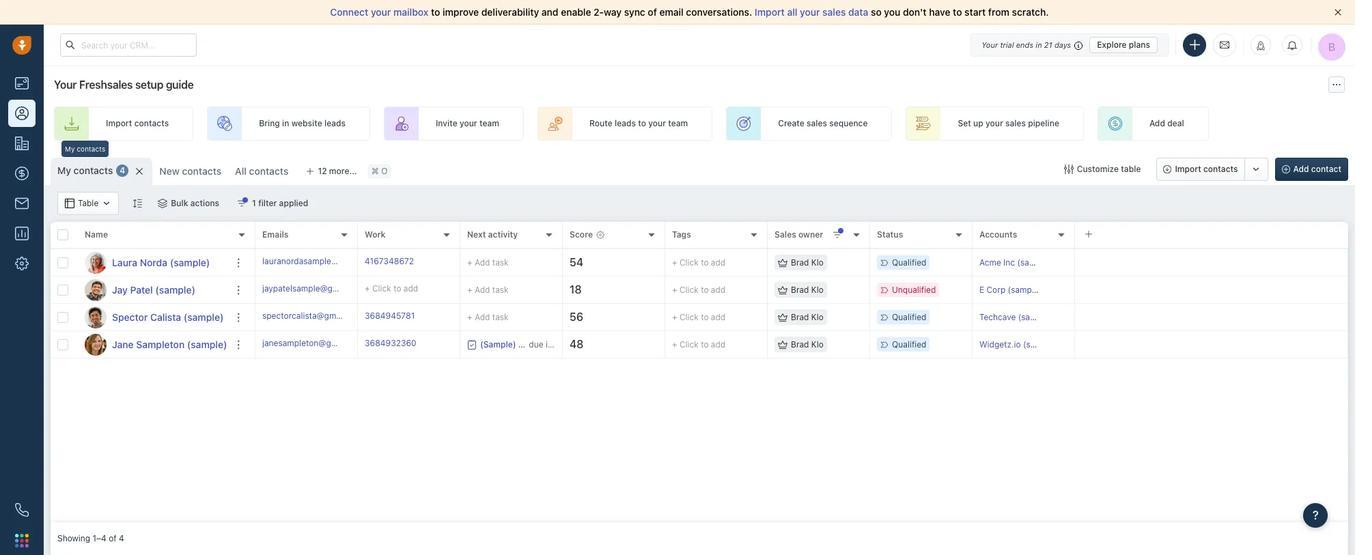 Task type: locate. For each thing, give the bounding box(es) containing it.
sales inside "link"
[[1005, 118, 1026, 129]]

of right sync
[[648, 6, 657, 18]]

import contacts down deal
[[1175, 164, 1238, 174]]

2 brad from the top
[[791, 285, 809, 295]]

(sample) for laura norda (sample)
[[170, 256, 210, 268]]

3 qualified from the top
[[892, 339, 927, 350]]

0 vertical spatial import contacts
[[106, 118, 169, 129]]

phone image
[[15, 503, 29, 517]]

row group
[[51, 249, 255, 359], [255, 249, 1348, 359]]

1 horizontal spatial in
[[1036, 40, 1042, 49]]

0 horizontal spatial your
[[54, 79, 77, 91]]

container_wx8msf4aqz5i3rn1 image inside customize table button
[[1064, 165, 1074, 174]]

leads right "route" on the top of the page
[[615, 118, 636, 129]]

4167348672 link
[[365, 255, 414, 270]]

import contacts inside import contacts button
[[1175, 164, 1238, 174]]

your for your trial ends in 21 days
[[982, 40, 998, 49]]

2 vertical spatial task
[[492, 312, 509, 322]]

(sample)
[[170, 256, 210, 268], [1017, 257, 1051, 268], [155, 284, 195, 295], [1008, 285, 1042, 295], [184, 311, 224, 323], [1018, 312, 1052, 322], [187, 338, 227, 350], [1023, 339, 1057, 350]]

1 horizontal spatial leads
[[615, 118, 636, 129]]

klo for 54
[[811, 257, 824, 268]]

cell for 18
[[1075, 277, 1348, 303]]

way
[[604, 6, 622, 18]]

add
[[711, 257, 726, 268], [404, 283, 418, 294], [711, 285, 726, 295], [711, 312, 726, 322], [711, 339, 726, 350]]

import down deal
[[1175, 164, 1201, 174]]

calista
[[150, 311, 181, 323]]

task for 56
[[492, 312, 509, 322]]

import contacts group
[[1157, 158, 1268, 181]]

of
[[648, 6, 657, 18], [109, 534, 117, 544]]

sales left pipeline
[[1005, 118, 1026, 129]]

all
[[787, 6, 797, 18]]

brad klo for 56
[[791, 312, 824, 322]]

sales left data
[[823, 6, 846, 18]]

2 klo from the top
[[811, 285, 824, 295]]

add deal link
[[1098, 107, 1209, 141]]

(sample) up spector calista (sample)
[[155, 284, 195, 295]]

1 horizontal spatial your
[[982, 40, 998, 49]]

press space to select this row. row containing jay patel (sample)
[[51, 277, 255, 304]]

press space to select this row. row containing spector calista (sample)
[[51, 304, 255, 331]]

brad klo for 48
[[791, 339, 824, 350]]

acme inc (sample)
[[980, 257, 1051, 268]]

your for your freshsales setup guide
[[54, 79, 77, 91]]

1 + add task from the top
[[467, 257, 509, 267]]

2 vertical spatial + add task
[[467, 312, 509, 322]]

3 brad from the top
[[791, 312, 809, 322]]

your right invite
[[460, 118, 477, 129]]

acme
[[980, 257, 1001, 268]]

3 + add task from the top
[[467, 312, 509, 322]]

new contacts button
[[153, 158, 228, 185], [159, 165, 221, 177]]

3 cell from the top
[[1075, 304, 1348, 331]]

enable
[[561, 6, 591, 18]]

grid
[[51, 221, 1348, 523]]

3 brad klo from the top
[[791, 312, 824, 322]]

widgetz.io (sample) link
[[980, 339, 1057, 350]]

my for my contacts 4
[[57, 165, 71, 176]]

row group containing laura norda (sample)
[[51, 249, 255, 359]]

set up your sales pipeline link
[[906, 107, 1084, 141]]

add for 56
[[475, 312, 490, 322]]

don't
[[903, 6, 927, 18]]

1 vertical spatial import
[[106, 118, 132, 129]]

e corp (sample)
[[980, 285, 1042, 295]]

(sample) right sampleton
[[187, 338, 227, 350]]

patel
[[130, 284, 153, 295]]

explore plans
[[1097, 39, 1150, 50]]

bulk actions
[[171, 198, 219, 208]]

2 brad klo from the top
[[791, 285, 824, 295]]

1 horizontal spatial of
[[648, 6, 657, 18]]

0 vertical spatial 4
[[120, 166, 125, 176]]

to
[[431, 6, 440, 18], [953, 6, 962, 18], [638, 118, 646, 129], [701, 257, 709, 268], [394, 283, 401, 294], [701, 285, 709, 295], [701, 312, 709, 322], [701, 339, 709, 350]]

click for 54
[[680, 257, 699, 268]]

customize
[[1077, 164, 1119, 174]]

1 + click to add from the top
[[672, 257, 726, 268]]

container_wx8msf4aqz5i3rn1 image
[[237, 199, 247, 208], [778, 258, 788, 267], [778, 312, 788, 322], [467, 340, 477, 349]]

of right 1–4
[[109, 534, 117, 544]]

4 cell from the top
[[1075, 331, 1348, 358]]

laura norda (sample)
[[112, 256, 210, 268]]

2 qualified from the top
[[892, 312, 927, 322]]

what's new image
[[1256, 41, 1266, 51]]

qualified for 54
[[892, 257, 927, 268]]

1 brad klo from the top
[[791, 257, 824, 268]]

click
[[680, 257, 699, 268], [372, 283, 391, 294], [680, 285, 699, 295], [680, 312, 699, 322], [680, 339, 699, 350]]

1 brad from the top
[[791, 257, 809, 268]]

2 + click to add from the top
[[672, 285, 726, 295]]

task for 54
[[492, 257, 509, 267]]

0 vertical spatial + add task
[[467, 257, 509, 267]]

4 inside my contacts 4
[[120, 166, 125, 176]]

add contact
[[1293, 164, 1342, 174]]

website
[[291, 118, 322, 129]]

1 vertical spatial task
[[492, 284, 509, 295]]

my for my contacts
[[65, 145, 75, 153]]

import inside button
[[1175, 164, 1201, 174]]

your left freshsales
[[54, 79, 77, 91]]

import contacts down setup
[[106, 118, 169, 129]]

import for import contacts link at the top of page
[[106, 118, 132, 129]]

press space to select this row. row containing laura norda (sample)
[[51, 249, 255, 277]]

2 row group from the left
[[255, 249, 1348, 359]]

4 right my contacts link on the top
[[120, 166, 125, 176]]

brad for 56
[[791, 312, 809, 322]]

+
[[467, 257, 472, 267], [672, 257, 677, 268], [365, 283, 370, 294], [467, 284, 472, 295], [672, 285, 677, 295], [467, 312, 472, 322], [672, 312, 677, 322], [672, 339, 677, 350]]

in left 21
[[1036, 40, 1042, 49]]

1 row group from the left
[[51, 249, 255, 359]]

54
[[570, 256, 583, 268]]

sync
[[624, 6, 645, 18]]

0 horizontal spatial team
[[479, 118, 499, 129]]

2 task from the top
[[492, 284, 509, 295]]

your inside "link"
[[986, 118, 1003, 129]]

explore plans link
[[1090, 37, 1158, 53]]

brad for 48
[[791, 339, 809, 350]]

all contacts
[[235, 165, 289, 177]]

(sample) right inc
[[1017, 257, 1051, 268]]

2 + add task from the top
[[467, 284, 509, 295]]

1 vertical spatial + add task
[[467, 284, 509, 295]]

1 qualified from the top
[[892, 257, 927, 268]]

1 vertical spatial 4
[[119, 534, 124, 544]]

showing 1–4 of 4
[[57, 534, 124, 544]]

0 horizontal spatial import
[[106, 118, 132, 129]]

3 klo from the top
[[811, 312, 824, 322]]

data
[[848, 6, 868, 18]]

0 horizontal spatial import contacts
[[106, 118, 169, 129]]

4 klo from the top
[[811, 339, 824, 350]]

leads right website at left
[[324, 118, 346, 129]]

connect your mailbox to improve deliverability and enable 2-way sync of email conversations. import all your sales data so you don't have to start from scratch.
[[330, 6, 1049, 18]]

jay
[[112, 284, 128, 295]]

+ add task for 56
[[467, 312, 509, 322]]

add for 56
[[711, 312, 726, 322]]

laura
[[112, 256, 137, 268]]

2 vertical spatial import
[[1175, 164, 1201, 174]]

your right up
[[986, 118, 1003, 129]]

actions
[[190, 198, 219, 208]]

import down your freshsales setup guide
[[106, 118, 132, 129]]

your right "route" on the top of the page
[[648, 118, 666, 129]]

2 cell from the top
[[1075, 277, 1348, 303]]

your
[[371, 6, 391, 18], [800, 6, 820, 18], [460, 118, 477, 129], [648, 118, 666, 129], [986, 118, 1003, 129]]

contact
[[1311, 164, 1342, 174]]

all contacts button
[[228, 158, 295, 185], [235, 165, 289, 177]]

import left all
[[755, 6, 785, 18]]

1 filter applied
[[252, 198, 308, 208]]

(sample) up widgetz.io (sample) link at the bottom
[[1018, 312, 1052, 322]]

4 brad klo from the top
[[791, 339, 824, 350]]

s image
[[85, 306, 107, 328]]

press space to select this row. row containing 48
[[255, 331, 1348, 359]]

4 right 1–4
[[119, 534, 124, 544]]

3684932360 link
[[365, 337, 416, 352]]

import
[[755, 6, 785, 18], [106, 118, 132, 129], [1175, 164, 1201, 174]]

4 + click to add from the top
[[672, 339, 726, 350]]

invite your team
[[436, 118, 499, 129]]

1 task from the top
[[492, 257, 509, 267]]

1 horizontal spatial import contacts
[[1175, 164, 1238, 174]]

+ add task for 54
[[467, 257, 509, 267]]

add for 18
[[711, 285, 726, 295]]

cell
[[1075, 249, 1348, 276], [1075, 277, 1348, 303], [1075, 304, 1348, 331], [1075, 331, 1348, 358]]

3 task from the top
[[492, 312, 509, 322]]

import contacts
[[106, 118, 169, 129], [1175, 164, 1238, 174]]

click for 48
[[680, 339, 699, 350]]

1 vertical spatial import contacts
[[1175, 164, 1238, 174]]

0 horizontal spatial in
[[282, 118, 289, 129]]

spector
[[112, 311, 148, 323]]

customize table button
[[1055, 158, 1150, 181]]

1 klo from the top
[[811, 257, 824, 268]]

2 vertical spatial qualified
[[892, 339, 927, 350]]

my contacts
[[65, 145, 105, 153]]

jane sampleton (sample)
[[112, 338, 227, 350]]

import contacts for import contacts link at the top of page
[[106, 118, 169, 129]]

0 vertical spatial qualified
[[892, 257, 927, 268]]

j image
[[85, 279, 107, 301]]

task for 18
[[492, 284, 509, 295]]

press space to select this row. row
[[51, 249, 255, 277], [255, 249, 1348, 277], [51, 277, 255, 304], [255, 277, 1348, 304], [51, 304, 255, 331], [255, 304, 1348, 331], [51, 331, 255, 359], [255, 331, 1348, 359]]

(sample) down the name column header
[[170, 256, 210, 268]]

janesampleton@gmail.com 3684932360
[[262, 338, 416, 348]]

(sample) right corp
[[1008, 285, 1042, 295]]

0 vertical spatial your
[[982, 40, 998, 49]]

bulk
[[171, 198, 188, 208]]

jane
[[112, 338, 134, 350]]

+ click to add
[[672, 257, 726, 268], [672, 285, 726, 295], [672, 312, 726, 322], [672, 339, 726, 350]]

0 vertical spatial task
[[492, 257, 509, 267]]

jay patel (sample)
[[112, 284, 195, 295]]

1 vertical spatial of
[[109, 534, 117, 544]]

press space to select this row. row containing 54
[[255, 249, 1348, 277]]

1 horizontal spatial team
[[668, 118, 688, 129]]

1 vertical spatial qualified
[[892, 312, 927, 322]]

click for 56
[[680, 312, 699, 322]]

qualified
[[892, 257, 927, 268], [892, 312, 927, 322], [892, 339, 927, 350]]

0 vertical spatial of
[[648, 6, 657, 18]]

0 vertical spatial my
[[65, 145, 75, 153]]

name column header
[[78, 222, 255, 249]]

widgetz.io
[[980, 339, 1021, 350]]

1 vertical spatial your
[[54, 79, 77, 91]]

my up my contacts link on the top
[[65, 145, 75, 153]]

task
[[492, 257, 509, 267], [492, 284, 509, 295], [492, 312, 509, 322]]

import contacts button
[[1157, 158, 1245, 181]]

1 horizontal spatial import
[[755, 6, 785, 18]]

your left trial
[[982, 40, 998, 49]]

+ click to add for 56
[[672, 312, 726, 322]]

3 + click to add from the top
[[672, 312, 726, 322]]

freshworks switcher image
[[15, 534, 29, 548]]

add for 48
[[711, 339, 726, 350]]

import contacts inside import contacts link
[[106, 118, 169, 129]]

12
[[318, 166, 327, 176]]

(sample) right calista
[[184, 311, 224, 323]]

21
[[1044, 40, 1052, 49]]

brad klo for 54
[[791, 257, 824, 268]]

add deal
[[1149, 118, 1184, 129]]

style_myh0__igzzd8unmi image
[[133, 198, 142, 208]]

route
[[589, 118, 612, 129]]

table button
[[57, 192, 119, 215]]

click for 18
[[680, 285, 699, 295]]

+ click to add for 48
[[672, 339, 726, 350]]

container_wx8msf4aqz5i3rn1 image inside 1 filter applied button
[[237, 199, 247, 208]]

2-
[[594, 6, 604, 18]]

1 cell from the top
[[1075, 249, 1348, 276]]

0 horizontal spatial leads
[[324, 118, 346, 129]]

brad klo for 18
[[791, 285, 824, 295]]

my down my contacts
[[57, 165, 71, 176]]

1 vertical spatial my
[[57, 165, 71, 176]]

2 team from the left
[[668, 118, 688, 129]]

+ click to add for 54
[[672, 257, 726, 268]]

2 horizontal spatial import
[[1175, 164, 1201, 174]]

brad for 18
[[791, 285, 809, 295]]

accounts
[[980, 230, 1017, 240]]

my
[[65, 145, 75, 153], [57, 165, 71, 176]]

4 brad from the top
[[791, 339, 809, 350]]

o
[[381, 166, 388, 177]]

your right all
[[800, 6, 820, 18]]

container_wx8msf4aqz5i3rn1 image
[[1064, 165, 1074, 174], [65, 199, 74, 208], [102, 199, 112, 208], [158, 199, 168, 208], [778, 285, 788, 295], [778, 340, 788, 349]]

more...
[[329, 166, 357, 176]]

customize table
[[1077, 164, 1141, 174]]

in right bring on the top left of page
[[282, 118, 289, 129]]

your
[[982, 40, 998, 49], [54, 79, 77, 91]]

in
[[1036, 40, 1042, 49], [282, 118, 289, 129]]

setup
[[135, 79, 163, 91]]

next activity
[[467, 230, 518, 240]]



Task type: describe. For each thing, give the bounding box(es) containing it.
qualified for 56
[[892, 312, 927, 322]]

bring in website leads
[[259, 118, 346, 129]]

explore
[[1097, 39, 1127, 50]]

0 vertical spatial in
[[1036, 40, 1042, 49]]

klo for 56
[[811, 312, 824, 322]]

have
[[929, 6, 950, 18]]

(sample) for e corp (sample)
[[1008, 285, 1042, 295]]

row group containing 54
[[255, 249, 1348, 359]]

import for import contacts button
[[1175, 164, 1201, 174]]

add for 18
[[475, 284, 490, 295]]

1 leads from the left
[[324, 118, 346, 129]]

jaypatelsample@gmail.com link
[[262, 283, 367, 297]]

deliverability
[[481, 6, 539, 18]]

⌘ o
[[371, 166, 388, 177]]

1 team from the left
[[479, 118, 499, 129]]

new
[[159, 165, 180, 177]]

0 vertical spatial import
[[755, 6, 785, 18]]

your freshsales setup guide
[[54, 79, 194, 91]]

norda
[[140, 256, 167, 268]]

e corp (sample) link
[[980, 285, 1042, 295]]

e
[[980, 285, 984, 295]]

press space to select this row. row containing jane sampleton (sample)
[[51, 331, 255, 359]]

12 more...
[[318, 166, 357, 176]]

deal
[[1167, 118, 1184, 129]]

bulk actions button
[[149, 192, 228, 215]]

add contact button
[[1275, 158, 1348, 181]]

48
[[570, 338, 584, 350]]

all
[[235, 165, 247, 177]]

12 more... button
[[299, 162, 365, 181]]

cell for 56
[[1075, 304, 1348, 331]]

sales owner
[[775, 230, 823, 240]]

Search your CRM... text field
[[60, 33, 197, 57]]

(sample) down techcave (sample) on the right bottom of the page
[[1023, 339, 1057, 350]]

2 leads from the left
[[615, 118, 636, 129]]

your trial ends in 21 days
[[982, 40, 1071, 49]]

l image
[[85, 252, 107, 274]]

create sales sequence link
[[726, 107, 892, 141]]

techcave (sample) link
[[980, 312, 1052, 322]]

18
[[570, 284, 582, 296]]

3684945781
[[365, 311, 415, 321]]

bring
[[259, 118, 280, 129]]

corp
[[987, 285, 1006, 295]]

owner
[[799, 230, 823, 240]]

your left mailbox
[[371, 6, 391, 18]]

set up your sales pipeline
[[958, 118, 1059, 129]]

set
[[958, 118, 971, 129]]

(sample) for acme inc (sample)
[[1017, 257, 1051, 268]]

(sample) for jay patel (sample)
[[155, 284, 195, 295]]

sequence
[[829, 118, 868, 129]]

filter
[[258, 198, 277, 208]]

1 filter applied button
[[228, 192, 317, 215]]

j image
[[85, 334, 107, 356]]

spectorcalista@gmail.com 3684945781
[[262, 311, 415, 321]]

import contacts for import contacts button
[[1175, 164, 1238, 174]]

jaypatelsample@gmail.com
[[262, 283, 367, 294]]

new contacts
[[159, 165, 221, 177]]

spector calista (sample) link
[[112, 310, 224, 324]]

pipeline
[[1028, 118, 1059, 129]]

so
[[871, 6, 882, 18]]

create
[[778, 118, 805, 129]]

brad for 54
[[791, 257, 809, 268]]

cell for 48
[[1075, 331, 1348, 358]]

name
[[85, 230, 108, 240]]

jane sampleton (sample) link
[[112, 338, 227, 351]]

sales
[[775, 230, 796, 240]]

lauranordasample@gmail.com
[[262, 256, 378, 266]]

connect your mailbox link
[[330, 6, 431, 18]]

import contacts link
[[54, 107, 193, 141]]

0 horizontal spatial of
[[109, 534, 117, 544]]

techcave
[[980, 312, 1016, 322]]

table
[[78, 198, 99, 209]]

scratch.
[[1012, 6, 1049, 18]]

press space to select this row. row containing 18
[[255, 277, 1348, 304]]

up
[[973, 118, 983, 129]]

spectorcalista@gmail.com link
[[262, 310, 364, 325]]

jaypatelsample@gmail.com + click to add
[[262, 283, 418, 294]]

grid containing 54
[[51, 221, 1348, 523]]

improve
[[443, 6, 479, 18]]

add for 54
[[711, 257, 726, 268]]

3684945781 link
[[365, 310, 415, 325]]

56
[[570, 311, 583, 323]]

janesampleton@gmail.com
[[262, 338, 366, 348]]

start
[[965, 6, 986, 18]]

mailbox
[[393, 6, 428, 18]]

qualified for 48
[[892, 339, 927, 350]]

unqualified
[[892, 285, 936, 295]]

cell for 54
[[1075, 249, 1348, 276]]

connect
[[330, 6, 368, 18]]

add for 54
[[475, 257, 490, 267]]

next
[[467, 230, 486, 240]]

my contacts link
[[57, 164, 113, 178]]

+ add task for 18
[[467, 284, 509, 295]]

tags
[[672, 230, 691, 240]]

klo for 18
[[811, 285, 824, 295]]

invite your team link
[[384, 107, 524, 141]]

widgetz.io (sample)
[[980, 339, 1057, 350]]

press space to select this row. row containing 56
[[255, 304, 1348, 331]]

spectorcalista@gmail.com
[[262, 311, 364, 321]]

spector calista (sample)
[[112, 311, 224, 323]]

add inside button
[[1293, 164, 1309, 174]]

plans
[[1129, 39, 1150, 50]]

invite
[[436, 118, 457, 129]]

container_wx8msf4aqz5i3rn1 image inside bulk actions button
[[158, 199, 168, 208]]

guide
[[166, 79, 194, 91]]

1 vertical spatial in
[[282, 118, 289, 129]]

send email image
[[1220, 39, 1230, 51]]

phone element
[[8, 497, 36, 524]]

applied
[[279, 198, 308, 208]]

sales right 'create'
[[807, 118, 827, 129]]

+ click to add for 18
[[672, 285, 726, 295]]

ends
[[1016, 40, 1034, 49]]

techcave (sample)
[[980, 312, 1052, 322]]

contacts inside button
[[1204, 164, 1238, 174]]

route leads to your team
[[589, 118, 688, 129]]

table
[[1121, 164, 1141, 174]]

sampleton
[[136, 338, 185, 350]]

name row
[[51, 222, 255, 249]]

klo for 48
[[811, 339, 824, 350]]

my contacts 4
[[57, 165, 125, 176]]

1
[[252, 198, 256, 208]]

lauranordasample@gmail.com link
[[262, 255, 378, 270]]

close image
[[1335, 9, 1342, 16]]

from
[[988, 6, 1010, 18]]

(sample) for jane sampleton (sample)
[[187, 338, 227, 350]]

(sample) for spector calista (sample)
[[184, 311, 224, 323]]



Task type: vqa. For each thing, say whether or not it's contained in the screenshot.
Gmail on the bottom of the page
no



